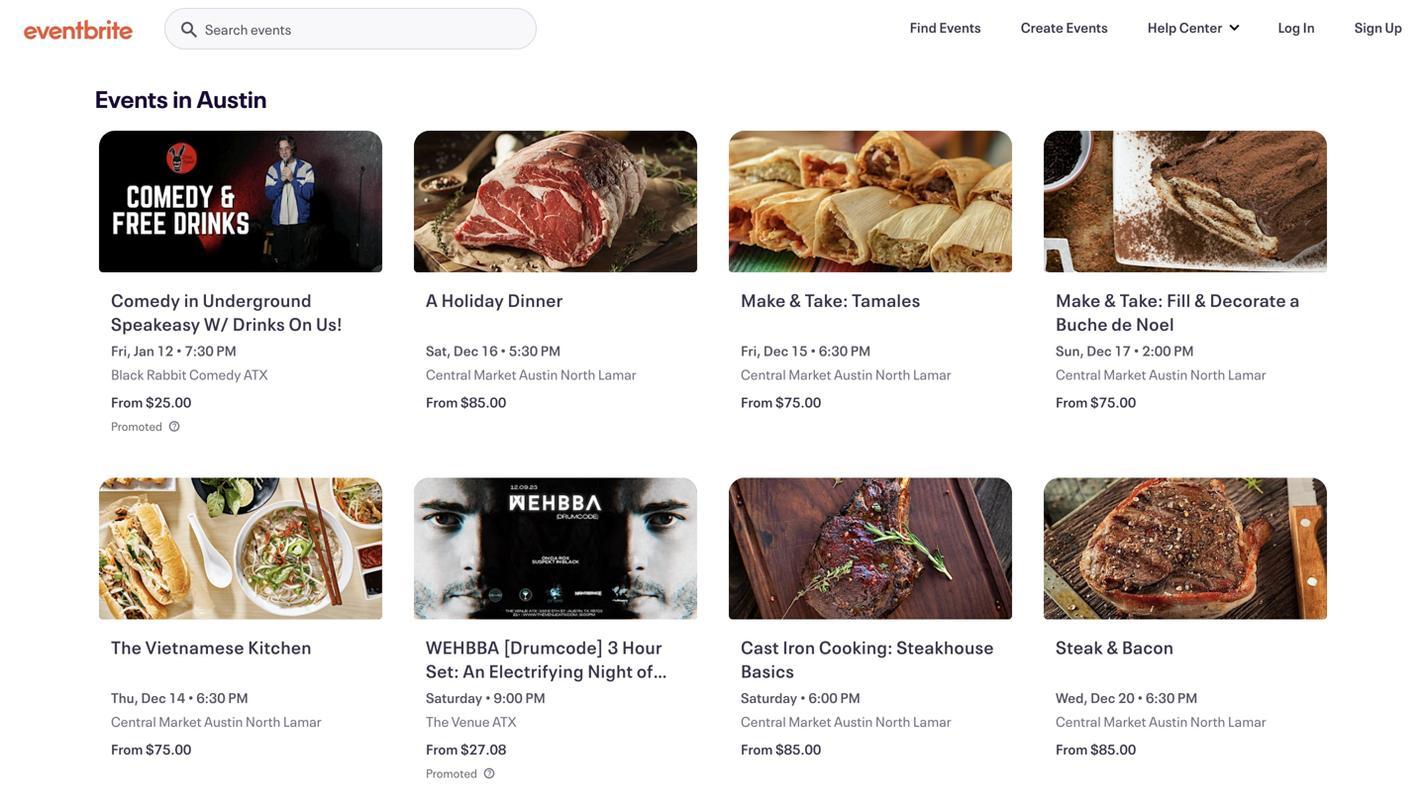 Task type: vqa. For each thing, say whether or not it's contained in the screenshot.


Task type: locate. For each thing, give the bounding box(es) containing it.
0 horizontal spatial make
[[741, 288, 786, 312]]

17
[[1115, 342, 1131, 360]]

market for a holiday dinner
[[474, 365, 517, 384]]

• right 16
[[500, 342, 507, 360]]

lamar inside thu, dec 14 •  6:30 pm central market austin north lamar from $75.00
[[283, 713, 322, 731]]

& up the 15
[[790, 288, 801, 312]]

1 vertical spatial the
[[426, 713, 449, 731]]

2 horizontal spatial events
[[1066, 18, 1108, 37]]

• inside the cast iron cooking: steakhouse basics saturday • 6:00 pm central market austin north lamar from $85.00
[[800, 689, 806, 707]]

events right find
[[939, 18, 981, 37]]

make & take: tamales primary image image
[[729, 131, 1012, 272]]

central inside fri, dec 15 •  6:30 pm central market austin north lamar from $75.00
[[741, 365, 786, 384]]

make for make & take: fill & decorate a buche de noel sun, dec 17 •  2:00 pm central market austin north lamar from $75.00
[[1056, 288, 1101, 312]]

1 horizontal spatial atx
[[492, 713, 517, 731]]

lamar inside fri, dec 15 •  6:30 pm central market austin north lamar from $75.00
[[913, 365, 952, 384]]

atx down 9:00
[[492, 713, 517, 731]]

north down steak & bacon link
[[1191, 713, 1226, 731]]

make & take: fill & decorate a buche de noel primary image image
[[1044, 131, 1327, 272]]

promoted for comedy in underground speakeasy w/ drinks on us!
[[111, 419, 162, 434]]

1 vertical spatial promoted
[[426, 766, 477, 782]]

from inside wed, dec 20 •  6:30 pm central market austin north lamar from $85.00
[[1056, 740, 1088, 759]]

events right "create"
[[1066, 18, 1108, 37]]

take: inside make & take: fill & decorate a buche de noel sun, dec 17 •  2:00 pm central market austin north lamar from $75.00
[[1120, 288, 1164, 312]]

0 vertical spatial comedy
[[111, 288, 180, 312]]

1 saturday from the left
[[426, 689, 483, 707]]

events
[[939, 18, 981, 37], [1066, 18, 1108, 37], [95, 83, 168, 114]]

6:30 right 20
[[1146, 689, 1175, 707]]

6:30
[[819, 342, 848, 360], [196, 689, 226, 707], [1146, 689, 1175, 707]]

& for make & take: tamales
[[790, 288, 801, 312]]

cast
[[741, 635, 779, 659]]

lamar for steak & bacon
[[1228, 713, 1267, 731]]

take: up the 15
[[805, 288, 849, 312]]

15
[[791, 342, 808, 360]]

lamar
[[598, 365, 637, 384], [913, 365, 952, 384], [1228, 365, 1267, 384], [283, 713, 322, 731], [913, 713, 952, 731], [1228, 713, 1267, 731]]

1 horizontal spatial comedy
[[189, 365, 241, 384]]

market inside wed, dec 20 •  6:30 pm central market austin north lamar from $85.00
[[1104, 713, 1147, 731]]

&
[[790, 288, 801, 312], [1105, 288, 1116, 312], [1195, 288, 1206, 312], [1107, 635, 1119, 659]]

dec left 17
[[1087, 342, 1112, 360]]

1 vertical spatial atx
[[492, 713, 517, 731]]

comedy
[[111, 288, 180, 312], [189, 365, 241, 384]]

central inside 'sat, dec 16 •  5:30 pm central market austin north lamar from $85.00'
[[426, 365, 471, 384]]

north inside make & take: fill & decorate a buche de noel sun, dec 17 •  2:00 pm central market austin north lamar from $75.00
[[1191, 365, 1226, 384]]

steak & bacon
[[1056, 635, 1174, 659]]

search events button
[[164, 8, 537, 51]]

dec for steak & bacon
[[1091, 689, 1116, 707]]

north inside the cast iron cooking: steakhouse basics saturday • 6:00 pm central market austin north lamar from $85.00
[[876, 713, 911, 731]]

1 make from the left
[[741, 288, 786, 312]]

& left 'noel'
[[1105, 288, 1116, 312]]

dec for the vietnamese kitchen
[[141, 689, 166, 707]]

vietnamese
[[145, 635, 244, 659]]

$75.00 down 17
[[1091, 393, 1137, 411]]

pm
[[216, 342, 237, 360], [541, 342, 561, 360], [851, 342, 871, 360], [1174, 342, 1194, 360], [228, 689, 248, 707], [525, 689, 546, 707], [840, 689, 861, 707], [1178, 689, 1198, 707]]

market down the 6:00
[[789, 713, 832, 731]]

pm down make & take: tamales link
[[851, 342, 871, 360]]

20
[[1118, 689, 1135, 707]]

2 horizontal spatial $75.00
[[1091, 393, 1137, 411]]

0 horizontal spatial 6:30
[[196, 689, 226, 707]]

north inside wed, dec 20 •  6:30 pm central market austin north lamar from $85.00
[[1191, 713, 1226, 731]]

market for the vietnamese kitchen
[[159, 713, 202, 731]]

0 horizontal spatial promoted
[[111, 419, 162, 434]]

2:00
[[1142, 342, 1171, 360]]

6:30 right the 15
[[819, 342, 848, 360]]

& right steak at right
[[1107, 635, 1119, 659]]

2 take: from the left
[[1120, 288, 1164, 312]]

1 horizontal spatial saturday
[[741, 689, 798, 707]]

$27.08
[[461, 740, 507, 759]]

log
[[1278, 18, 1301, 37]]

$75.00 inside thu, dec 14 •  6:30 pm central market austin north lamar from $75.00
[[146, 740, 191, 759]]

1 horizontal spatial promoted
[[426, 766, 477, 782]]

north down cast iron cooking: steakhouse basics link
[[876, 713, 911, 731]]

steak & bacon link
[[1056, 635, 1320, 684]]

1 horizontal spatial events
[[939, 18, 981, 37]]

0 vertical spatial promoted
[[111, 419, 162, 434]]

austin inside the cast iron cooking: steakhouse basics saturday • 6:00 pm central market austin north lamar from $85.00
[[834, 713, 873, 731]]

dec left the 14
[[141, 689, 166, 707]]

austin inside fri, dec 15 •  6:30 pm central market austin north lamar from $75.00
[[834, 365, 873, 384]]

market down 16
[[474, 365, 517, 384]]

help
[[1148, 18, 1177, 37]]

make inside make & take: tamales link
[[741, 288, 786, 312]]

promoted down $25.00
[[111, 419, 162, 434]]

$85.00 inside the cast iron cooking: steakhouse basics saturday • 6:00 pm central market austin north lamar from $85.00
[[776, 740, 822, 759]]

$75.00 down the 15
[[776, 393, 822, 411]]

0 horizontal spatial atx
[[244, 365, 268, 384]]

make
[[741, 288, 786, 312], [1056, 288, 1101, 312]]

the down the techno
[[426, 713, 449, 731]]

central for the vietnamese kitchen
[[111, 713, 156, 731]]

1 take: from the left
[[805, 288, 849, 312]]

take: for tamales
[[805, 288, 849, 312]]

events for create events
[[1066, 18, 1108, 37]]

comedy down 7:30
[[189, 365, 241, 384]]

0 horizontal spatial comedy
[[111, 288, 180, 312]]

$85.00 down 16
[[461, 393, 507, 411]]

lamar down decorate
[[1228, 365, 1267, 384]]

2 make from the left
[[1056, 288, 1101, 312]]

dec
[[454, 342, 479, 360], [764, 342, 789, 360], [1087, 342, 1112, 360], [141, 689, 166, 707], [1091, 689, 1116, 707]]

& inside make & take: tamales link
[[790, 288, 801, 312]]

central inside thu, dec 14 •  6:30 pm central market austin north lamar from $75.00
[[111, 713, 156, 731]]

make & take: fill & decorate a buche de noel sun, dec 17 •  2:00 pm central market austin north lamar from $75.00
[[1056, 288, 1300, 411]]

market inside the cast iron cooking: steakhouse basics saturday • 6:00 pm central market austin north lamar from $85.00
[[789, 713, 832, 731]]

comedy up the jan
[[111, 288, 180, 312]]

lamar for the vietnamese kitchen
[[283, 713, 322, 731]]

the inside 'saturday • 9:00 pm the venue atx from $27.08'
[[426, 713, 449, 731]]

make inside make & take: fill & decorate a buche de noel sun, dec 17 •  2:00 pm central market austin north lamar from $75.00
[[1056, 288, 1101, 312]]

market
[[474, 365, 517, 384], [789, 365, 832, 384], [1104, 365, 1147, 384], [159, 713, 202, 731], [789, 713, 832, 731], [1104, 713, 1147, 731]]

north inside 'sat, dec 16 •  5:30 pm central market austin north lamar from $85.00'
[[561, 365, 596, 384]]

dec inside fri, dec 15 •  6:30 pm central market austin north lamar from $75.00
[[764, 342, 789, 360]]

central inside the cast iron cooking: steakhouse basics saturday • 6:00 pm central market austin north lamar from $85.00
[[741, 713, 786, 731]]

austin inside 'sat, dec 16 •  5:30 pm central market austin north lamar from $85.00'
[[519, 365, 558, 384]]

lamar for make & take: tamales
[[913, 365, 952, 384]]

austin down steak & bacon link
[[1149, 713, 1188, 731]]

in inside comedy in underground speakeasy w/ drinks on us! fri, jan 12 •  7:30 pm black rabbit comedy atx from $25.00
[[184, 288, 199, 312]]

• left 9:00
[[485, 689, 491, 707]]

w/
[[204, 312, 229, 336]]

saturday down basics
[[741, 689, 798, 707]]

$75.00
[[776, 393, 822, 411], [1091, 393, 1137, 411], [146, 740, 191, 759]]

austin down search in the top left of the page
[[197, 83, 267, 114]]

$75.00 for kitchen
[[146, 740, 191, 759]]

1 horizontal spatial make
[[1056, 288, 1101, 312]]

market down 20
[[1104, 713, 1147, 731]]

dec left 20
[[1091, 689, 1116, 707]]

buche
[[1056, 312, 1108, 336]]

7:30
[[185, 342, 214, 360]]

1 vertical spatial in
[[184, 288, 199, 312]]

make & take: tamales
[[741, 288, 921, 312]]

austin inside make & take: fill & decorate a buche de noel sun, dec 17 •  2:00 pm central market austin north lamar from $75.00
[[1149, 365, 1188, 384]]

lamar down kitchen
[[283, 713, 322, 731]]

comedy in underground speakeasy w/ drinks on us! primary image image
[[99, 131, 382, 272]]

6:30 right the 14
[[196, 689, 226, 707]]

market inside 'sat, dec 16 •  5:30 pm central market austin north lamar from $85.00'
[[474, 365, 517, 384]]

$75.00 down the 14
[[146, 740, 191, 759]]

central for steak & bacon
[[1056, 713, 1101, 731]]

take:
[[805, 288, 849, 312], [1120, 288, 1164, 312]]

dec inside wed, dec 20 •  6:30 pm central market austin north lamar from $85.00
[[1091, 689, 1116, 707]]

pm down electrifying
[[525, 689, 546, 707]]

dinner
[[508, 288, 563, 312]]

1 fri, from the left
[[111, 342, 131, 360]]

0 horizontal spatial fri,
[[111, 342, 131, 360]]

lamar down a holiday dinner link
[[598, 365, 637, 384]]

from inside comedy in underground speakeasy w/ drinks on us! fri, jan 12 •  7:30 pm black rabbit comedy atx from $25.00
[[111, 393, 143, 411]]

central for make & take: tamales
[[741, 365, 786, 384]]

north for the vietnamese kitchen
[[246, 713, 281, 731]]

decorate
[[1210, 288, 1287, 312]]

kitchen
[[248, 635, 312, 659]]

from inside the cast iron cooking: steakhouse basics saturday • 6:00 pm central market austin north lamar from $85.00
[[741, 740, 773, 759]]

events down "eventbrite" image
[[95, 83, 168, 114]]

take: left the fill
[[1120, 288, 1164, 312]]

cast iron cooking: steakhouse basics primary image image
[[729, 478, 1012, 620]]

& for steak & bacon
[[1107, 635, 1119, 659]]

& inside steak & bacon link
[[1107, 635, 1119, 659]]

2 fri, from the left
[[741, 342, 761, 360]]

the vietnamese kitchen primary image image
[[99, 478, 382, 620]]

pm down the vietnamese kitchen link
[[228, 689, 248, 707]]

0 horizontal spatial $85.00
[[461, 393, 507, 411]]

$75.00 inside make & take: fill & decorate a buche de noel sun, dec 17 •  2:00 pm central market austin north lamar from $75.00
[[1091, 393, 1137, 411]]

lamar down make & take: tamales link
[[913, 365, 952, 384]]

electrifying
[[489, 659, 584, 683]]

0 horizontal spatial $75.00
[[146, 740, 191, 759]]

0 vertical spatial in
[[173, 83, 192, 114]]

pm inside the cast iron cooking: steakhouse basics saturday • 6:00 pm central market austin north lamar from $85.00
[[840, 689, 861, 707]]

market down 17
[[1104, 365, 1147, 384]]

atx down drinks
[[244, 365, 268, 384]]

central inside wed, dec 20 •  6:30 pm central market austin north lamar from $85.00
[[1056, 713, 1101, 731]]

0 vertical spatial the
[[111, 635, 142, 659]]

market down the 14
[[159, 713, 202, 731]]

saturday up venue
[[426, 689, 483, 707]]

dec left the 15
[[764, 342, 789, 360]]

1 horizontal spatial $75.00
[[776, 393, 822, 411]]

the up thu, at left bottom
[[111, 635, 142, 659]]

• right 17
[[1134, 342, 1140, 360]]

steak & bacon primary image image
[[1044, 478, 1327, 620]]

6:30 inside wed, dec 20 •  6:30 pm central market austin north lamar from $85.00
[[1146, 689, 1175, 707]]

• right 20
[[1138, 689, 1144, 707]]

pm inside fri, dec 15 •  6:30 pm central market austin north lamar from $75.00
[[851, 342, 871, 360]]

market inside fri, dec 15 •  6:30 pm central market austin north lamar from $75.00
[[789, 365, 832, 384]]

pm right 7:30
[[216, 342, 237, 360]]

black
[[111, 365, 144, 384]]

on
[[289, 312, 313, 336]]

& right the fill
[[1195, 288, 1206, 312]]

$85.00 down 20
[[1091, 740, 1137, 759]]

promoted down $27.08
[[426, 766, 477, 782]]

hour
[[622, 635, 663, 659]]

$85.00 down the 6:00
[[776, 740, 822, 759]]

austin down 2:00
[[1149, 365, 1188, 384]]

$85.00 inside 'sat, dec 16 •  5:30 pm central market austin north lamar from $85.00'
[[461, 393, 507, 411]]

1 horizontal spatial 6:30
[[819, 342, 848, 360]]

market down the 15
[[789, 365, 832, 384]]

promoted
[[111, 419, 162, 434], [426, 766, 477, 782]]

pm inside make & take: fill & decorate a buche de noel sun, dec 17 •  2:00 pm central market austin north lamar from $75.00
[[1174, 342, 1194, 360]]

6:30 for kitchen
[[196, 689, 226, 707]]

dec for a holiday dinner
[[454, 342, 479, 360]]

pm down steak & bacon link
[[1178, 689, 1198, 707]]

market for make & take: tamales
[[789, 365, 832, 384]]

austin inside wed, dec 20 •  6:30 pm central market austin north lamar from $85.00
[[1149, 713, 1188, 731]]

• right the 15
[[810, 342, 817, 360]]

pm right the 6:00
[[840, 689, 861, 707]]

• left the 6:00
[[800, 689, 806, 707]]

austin down the 6:00
[[834, 713, 873, 731]]

from inside fri, dec 15 •  6:30 pm central market austin north lamar from $75.00
[[741, 393, 773, 411]]

techno
[[426, 683, 486, 707]]

2 horizontal spatial 6:30
[[1146, 689, 1175, 707]]

lamar for a holiday dinner
[[598, 365, 637, 384]]

$85.00 inside wed, dec 20 •  6:30 pm central market austin north lamar from $85.00
[[1091, 740, 1137, 759]]

from
[[111, 393, 143, 411], [426, 393, 458, 411], [741, 393, 773, 411], [1056, 393, 1088, 411], [111, 740, 143, 759], [426, 740, 458, 759], [741, 740, 773, 759], [1056, 740, 1088, 759]]

• inside 'saturday • 9:00 pm the venue atx from $27.08'
[[485, 689, 491, 707]]

0 horizontal spatial saturday
[[426, 689, 483, 707]]

market inside thu, dec 14 •  6:30 pm central market austin north lamar from $75.00
[[159, 713, 202, 731]]

austin down make & take: tamales link
[[834, 365, 873, 384]]

pm inside 'saturday • 9:00 pm the venue atx from $27.08'
[[525, 689, 546, 707]]

north down make & take: fill & decorate a buche de noel link
[[1191, 365, 1226, 384]]

fri, left the jan
[[111, 342, 131, 360]]

• right 12
[[176, 342, 182, 360]]

[drumcode]
[[503, 635, 604, 659]]

pm right 5:30
[[541, 342, 561, 360]]

lamar down steak & bacon link
[[1228, 713, 1267, 731]]

dec inside thu, dec 14 •  6:30 pm central market austin north lamar from $75.00
[[141, 689, 166, 707]]

north down a holiday dinner link
[[561, 365, 596, 384]]

dec left 16
[[454, 342, 479, 360]]

1 horizontal spatial the
[[426, 713, 449, 731]]

lamar inside wed, dec 20 •  6:30 pm central market austin north lamar from $85.00
[[1228, 713, 1267, 731]]

0 vertical spatial atx
[[244, 365, 268, 384]]

6:30 inside fri, dec 15 •  6:30 pm central market austin north lamar from $75.00
[[819, 342, 848, 360]]

pm right 2:00
[[1174, 342, 1194, 360]]

the
[[111, 635, 142, 659], [426, 713, 449, 731]]

events for find events
[[939, 18, 981, 37]]

6:00
[[809, 689, 838, 707]]

saturday
[[426, 689, 483, 707], [741, 689, 798, 707]]

2 horizontal spatial $85.00
[[1091, 740, 1137, 759]]

1 horizontal spatial $85.00
[[776, 740, 822, 759]]

austin down the vietnamese kitchen link
[[204, 713, 243, 731]]

6:30 inside thu, dec 14 •  6:30 pm central market austin north lamar from $75.00
[[196, 689, 226, 707]]

fri, dec 15 •  6:30 pm central market austin north lamar from $75.00
[[741, 342, 952, 411]]

2 saturday from the left
[[741, 689, 798, 707]]

lamar inside 'sat, dec 16 •  5:30 pm central market austin north lamar from $85.00'
[[598, 365, 637, 384]]

in
[[173, 83, 192, 114], [184, 288, 199, 312]]

1 horizontal spatial fri,
[[741, 342, 761, 360]]

from inside 'sat, dec 16 •  5:30 pm central market austin north lamar from $85.00'
[[426, 393, 458, 411]]

• right the 14
[[188, 689, 194, 707]]

a holiday dinner primary image image
[[414, 131, 697, 272]]

in for comedy
[[184, 288, 199, 312]]

austin down 5:30
[[519, 365, 558, 384]]

north down the vietnamese kitchen link
[[246, 713, 281, 731]]

austin inside thu, dec 14 •  6:30 pm central market austin north lamar from $75.00
[[204, 713, 243, 731]]

1 vertical spatial comedy
[[189, 365, 241, 384]]

central for a holiday dinner
[[426, 365, 471, 384]]

$85.00
[[461, 393, 507, 411], [776, 740, 822, 759], [1091, 740, 1137, 759]]

north down make & take: tamales link
[[876, 365, 911, 384]]

lamar down steakhouse
[[913, 713, 952, 731]]

north inside fri, dec 15 •  6:30 pm central market austin north lamar from $75.00
[[876, 365, 911, 384]]

promoted for wehbba [drumcode] 3 hour set: an electrifying night of techno
[[426, 766, 477, 782]]

12
[[157, 342, 174, 360]]

fri, left the 15
[[741, 342, 761, 360]]

6:30 for bacon
[[1146, 689, 1175, 707]]

0 horizontal spatial take:
[[805, 288, 849, 312]]

0 horizontal spatial the
[[111, 635, 142, 659]]

dec inside 'sat, dec 16 •  5:30 pm central market austin north lamar from $85.00'
[[454, 342, 479, 360]]

$75.00 inside fri, dec 15 •  6:30 pm central market austin north lamar from $75.00
[[776, 393, 822, 411]]

north inside thu, dec 14 •  6:30 pm central market austin north lamar from $75.00
[[246, 713, 281, 731]]

1 horizontal spatial take:
[[1120, 288, 1164, 312]]



Task type: describe. For each thing, give the bounding box(es) containing it.
0 horizontal spatial events
[[95, 83, 168, 114]]

bacon
[[1122, 635, 1174, 659]]

a
[[1290, 288, 1300, 312]]

the vietnamese kitchen
[[111, 635, 312, 659]]

help center
[[1148, 18, 1223, 37]]

cast iron cooking: steakhouse basics link
[[741, 635, 1005, 684]]

pm inside wed, dec 20 •  6:30 pm central market austin north lamar from $85.00
[[1178, 689, 1198, 707]]

thu, dec 14 •  6:30 pm central market austin north lamar from $75.00
[[111, 689, 322, 759]]

iron
[[783, 635, 816, 659]]

saturday inside the cast iron cooking: steakhouse basics saturday • 6:00 pm central market austin north lamar from $85.00
[[741, 689, 798, 707]]

the vietnamese kitchen link
[[111, 635, 375, 684]]

$75.00 for take:
[[776, 393, 822, 411]]

• inside wed, dec 20 •  6:30 pm central market austin north lamar from $85.00
[[1138, 689, 1144, 707]]

atx inside 'saturday • 9:00 pm the venue atx from $27.08'
[[492, 713, 517, 731]]

• inside 'sat, dec 16 •  5:30 pm central market austin north lamar from $85.00'
[[500, 342, 507, 360]]

find events
[[910, 18, 981, 37]]

dec inside make & take: fill & decorate a buche de noel sun, dec 17 •  2:00 pm central market austin north lamar from $75.00
[[1087, 342, 1112, 360]]

wed, dec 20 •  6:30 pm central market austin north lamar from $85.00
[[1056, 689, 1267, 759]]

a
[[426, 288, 438, 312]]

pm inside thu, dec 14 •  6:30 pm central market austin north lamar from $75.00
[[228, 689, 248, 707]]

lamar inside the cast iron cooking: steakhouse basics saturday • 6:00 pm central market austin north lamar from $85.00
[[913, 713, 952, 731]]

comedy in underground speakeasy w/ drinks on us! link
[[111, 288, 375, 337]]

drinks
[[233, 312, 285, 336]]

$25.00
[[146, 393, 191, 411]]

a holiday dinner
[[426, 288, 563, 312]]

sign up link
[[1339, 8, 1419, 48]]

in
[[1303, 18, 1315, 37]]

wed,
[[1056, 689, 1088, 707]]

holiday
[[441, 288, 504, 312]]

an
[[463, 659, 485, 683]]

up
[[1385, 18, 1403, 37]]

wehbba
[[426, 635, 500, 659]]

$85.00 for a
[[461, 393, 507, 411]]

underground
[[203, 288, 312, 312]]

market for steak & bacon
[[1104, 713, 1147, 731]]

saturday inside 'saturday • 9:00 pm the venue atx from $27.08'
[[426, 689, 483, 707]]

make & take: fill & decorate a buche de noel link
[[1056, 288, 1320, 337]]

• inside fri, dec 15 •  6:30 pm central market austin north lamar from $75.00
[[810, 342, 817, 360]]

lamar inside make & take: fill & decorate a buche de noel sun, dec 17 •  2:00 pm central market austin north lamar from $75.00
[[1228, 365, 1267, 384]]

pm inside comedy in underground speakeasy w/ drinks on us! fri, jan 12 •  7:30 pm black rabbit comedy atx from $25.00
[[216, 342, 237, 360]]

• inside make & take: fill & decorate a buche de noel sun, dec 17 •  2:00 pm central market austin north lamar from $75.00
[[1134, 342, 1140, 360]]

market inside make & take: fill & decorate a buche de noel sun, dec 17 •  2:00 pm central market austin north lamar from $75.00
[[1104, 365, 1147, 384]]

find events link
[[894, 8, 997, 48]]

tamales
[[852, 288, 921, 312]]

sun,
[[1056, 342, 1084, 360]]

take: for fill
[[1120, 288, 1164, 312]]

wehbba [drumcode] 3 hour set: an electrifying night of techno
[[426, 635, 663, 707]]

pm inside 'sat, dec 16 •  5:30 pm central market austin north lamar from $85.00'
[[541, 342, 561, 360]]

saturday • 9:00 pm the venue atx from $27.08
[[426, 689, 546, 759]]

from inside 'saturday • 9:00 pm the venue atx from $27.08'
[[426, 740, 458, 759]]

north for a holiday dinner
[[561, 365, 596, 384]]

steakhouse
[[897, 635, 994, 659]]

of
[[637, 659, 653, 683]]

wehbba [drumcode] 3 hour set: an electrifying night of techno link
[[426, 635, 690, 707]]

dec for make & take: tamales
[[764, 342, 789, 360]]

night
[[588, 659, 633, 683]]

create
[[1021, 18, 1064, 37]]

thu,
[[111, 689, 139, 707]]

5:30
[[509, 342, 538, 360]]

speakeasy
[[111, 312, 200, 336]]

us!
[[316, 312, 342, 336]]

$85.00 for steak
[[1091, 740, 1137, 759]]

& for make & take: fill & decorate a buche de noel sun, dec 17 •  2:00 pm central market austin north lamar from $75.00
[[1105, 288, 1116, 312]]

log in
[[1278, 18, 1315, 37]]

sat, dec 16 •  5:30 pm central market austin north lamar from $85.00
[[426, 342, 637, 411]]

cast iron cooking: steakhouse basics saturday • 6:00 pm central market austin north lamar from $85.00
[[741, 635, 994, 759]]

9:00
[[494, 689, 523, 707]]

6:30 for take:
[[819, 342, 848, 360]]

rabbit
[[146, 365, 187, 384]]

log in link
[[1262, 8, 1331, 48]]

in for events
[[173, 83, 192, 114]]

fill
[[1167, 288, 1191, 312]]

• inside comedy in underground speakeasy w/ drinks on us! fri, jan 12 •  7:30 pm black rabbit comedy atx from $25.00
[[176, 342, 182, 360]]

fri, inside fri, dec 15 •  6:30 pm central market austin north lamar from $75.00
[[741, 342, 761, 360]]

from inside make & take: fill & decorate a buche de noel sun, dec 17 •  2:00 pm central market austin north lamar from $75.00
[[1056, 393, 1088, 411]]

sign up
[[1355, 18, 1403, 37]]

de
[[1112, 312, 1133, 336]]

search events
[[205, 20, 291, 39]]

• inside thu, dec 14 •  6:30 pm central market austin north lamar from $75.00
[[188, 689, 194, 707]]

events
[[251, 20, 291, 39]]

fri, inside comedy in underground speakeasy w/ drinks on us! fri, jan 12 •  7:30 pm black rabbit comedy atx from $25.00
[[111, 342, 131, 360]]

search
[[205, 20, 248, 39]]

basics
[[741, 659, 795, 683]]

noel
[[1136, 312, 1175, 336]]

create events link
[[1005, 8, 1124, 48]]

16
[[481, 342, 498, 360]]

comedy in underground speakeasy w/ drinks on us! fri, jan 12 •  7:30 pm black rabbit comedy atx from $25.00
[[111, 288, 342, 411]]

make & take: tamales link
[[741, 288, 1005, 337]]

steak
[[1056, 635, 1103, 659]]

set:
[[426, 659, 460, 683]]

north for make & take: tamales
[[876, 365, 911, 384]]

sat,
[[426, 342, 451, 360]]

center
[[1180, 18, 1223, 37]]

central inside make & take: fill & decorate a buche de noel sun, dec 17 •  2:00 pm central market austin north lamar from $75.00
[[1056, 365, 1101, 384]]

venue
[[452, 713, 490, 731]]

a holiday dinner link
[[426, 288, 690, 337]]

wehbba [drumcode] 3 hour set: an electrifying night of techno primary image image
[[414, 478, 697, 620]]

create events
[[1021, 18, 1108, 37]]

14
[[169, 689, 185, 707]]

north for steak & bacon
[[1191, 713, 1226, 731]]

sign
[[1355, 18, 1383, 37]]

events in austin
[[95, 83, 267, 114]]

jan
[[134, 342, 154, 360]]

eventbrite image
[[24, 20, 133, 40]]

make for make & take: tamales
[[741, 288, 786, 312]]

find
[[910, 18, 937, 37]]

atx inside comedy in underground speakeasy w/ drinks on us! fri, jan 12 •  7:30 pm black rabbit comedy atx from $25.00
[[244, 365, 268, 384]]

cooking:
[[819, 635, 893, 659]]

3
[[608, 635, 619, 659]]

from inside thu, dec 14 •  6:30 pm central market austin north lamar from $75.00
[[111, 740, 143, 759]]



